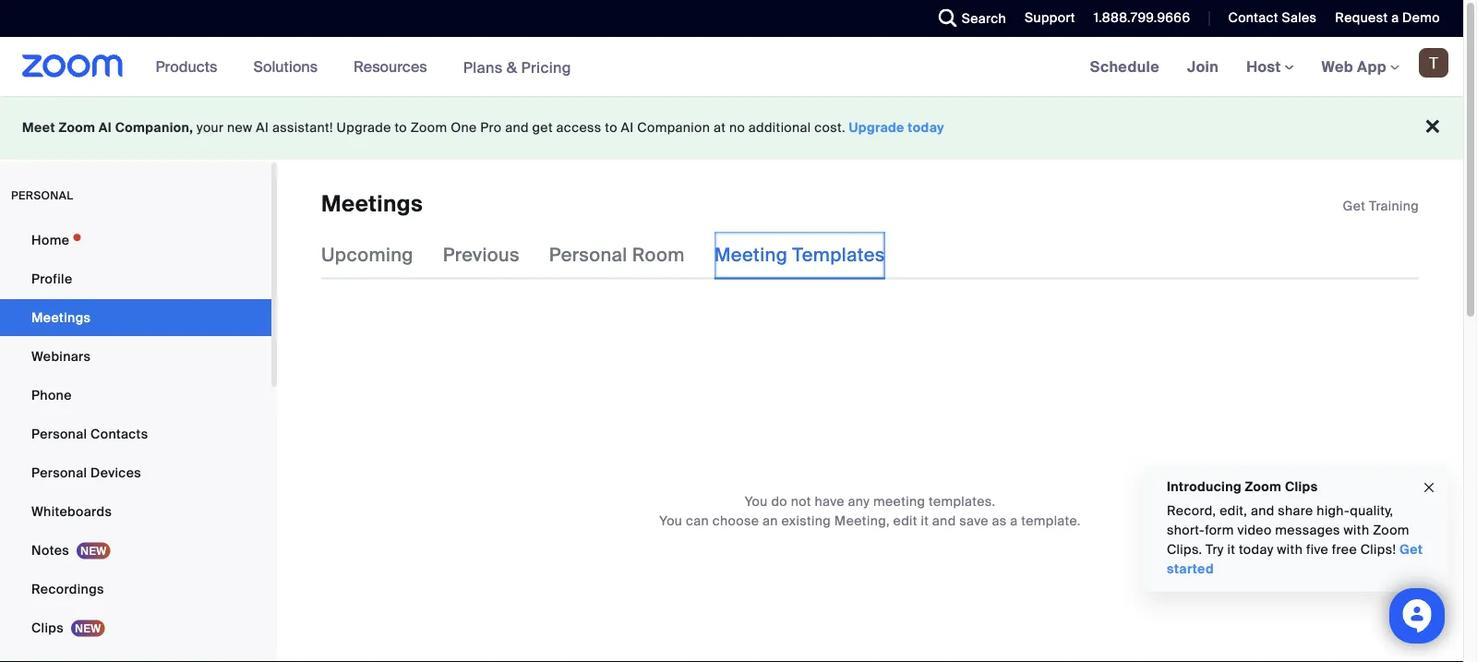 Task type: describe. For each thing, give the bounding box(es) containing it.
resources
[[354, 57, 427, 76]]

meet
[[22, 119, 55, 136]]

products
[[156, 57, 217, 76]]

contact sales
[[1228, 9, 1317, 26]]

web app
[[1322, 57, 1387, 76]]

get training link
[[1343, 197, 1419, 214]]

sales
[[1282, 9, 1317, 26]]

messages
[[1275, 522, 1341, 539]]

home link
[[0, 222, 271, 259]]

one
[[451, 119, 477, 136]]

personal devices link
[[0, 454, 271, 491]]

five
[[1306, 541, 1329, 558]]

1 upgrade from the left
[[337, 119, 391, 136]]

you do not have any meeting templates. you can choose an existing meeting, edit it and save as a template.
[[660, 493, 1081, 529]]

products button
[[156, 37, 226, 96]]

form
[[1205, 522, 1234, 539]]

training
[[1369, 197, 1419, 214]]

personal for personal devices
[[31, 464, 87, 481]]

upgrade today link
[[849, 119, 945, 136]]

template.
[[1022, 512, 1081, 529]]

upcoming
[[321, 243, 413, 267]]

record, edit, and share high-quality, short-form video messages with zoom clips. try it today with five free clips!
[[1167, 502, 1410, 558]]

personal contacts
[[31, 425, 148, 442]]

profile picture image
[[1419, 48, 1449, 78]]

0 vertical spatial a
[[1392, 9, 1399, 26]]

personal
[[11, 188, 73, 203]]

personal devices
[[31, 464, 141, 481]]

search
[[962, 10, 1006, 27]]

zoom right meet
[[59, 119, 95, 136]]

it for try
[[1228, 541, 1236, 558]]

2 upgrade from the left
[[849, 119, 905, 136]]

save
[[960, 512, 989, 529]]

1.888.799.9666 button up schedule 'link'
[[1094, 9, 1191, 26]]

previous
[[443, 243, 520, 267]]

choose
[[713, 512, 759, 529]]

support
[[1025, 9, 1076, 26]]

not
[[791, 493, 811, 510]]

your
[[197, 119, 224, 136]]

search button
[[925, 0, 1011, 37]]

whiteboards link
[[0, 493, 271, 530]]

contacts
[[91, 425, 148, 442]]

any
[[848, 493, 870, 510]]

started
[[1167, 560, 1214, 578]]

get started
[[1167, 541, 1423, 578]]

meeting,
[[835, 512, 890, 529]]

video
[[1238, 522, 1272, 539]]

join
[[1187, 57, 1219, 76]]

additional
[[749, 119, 811, 136]]

notes
[[31, 542, 69, 559]]

schedule link
[[1076, 37, 1174, 96]]

profile
[[31, 270, 72, 287]]

zoom logo image
[[22, 54, 123, 78]]

request a demo
[[1335, 9, 1440, 26]]

whiteboards
[[31, 503, 112, 520]]

close image
[[1422, 477, 1437, 498]]

1.888.799.9666 button up schedule in the top of the page
[[1080, 0, 1195, 37]]

phone link
[[0, 377, 271, 414]]

clips.
[[1167, 541, 1203, 558]]

new
[[227, 119, 253, 136]]

resources button
[[354, 37, 435, 96]]

join link
[[1174, 37, 1233, 96]]

access
[[556, 119, 602, 136]]

schedule
[[1090, 57, 1160, 76]]

zoom left one
[[411, 119, 447, 136]]

personal menu menu
[[0, 222, 271, 662]]

get for get training
[[1343, 197, 1366, 214]]

product information navigation
[[142, 37, 585, 97]]

free
[[1332, 541, 1357, 558]]

templates
[[792, 243, 885, 267]]

no
[[729, 119, 745, 136]]

plans
[[463, 57, 503, 77]]

zoom up edit,
[[1245, 478, 1282, 495]]

profile link
[[0, 260, 271, 297]]

host button
[[1247, 57, 1294, 76]]

room
[[632, 243, 685, 267]]

edit
[[893, 512, 918, 529]]

0 horizontal spatial you
[[660, 512, 683, 529]]

&
[[507, 57, 517, 77]]

webinars
[[31, 348, 91, 365]]

as
[[992, 512, 1007, 529]]

recordings link
[[0, 571, 271, 608]]

record,
[[1167, 502, 1216, 519]]

get
[[532, 119, 553, 136]]

a inside you do not have any meeting templates. you can choose an existing meeting, edit it and save as a template.
[[1010, 512, 1018, 529]]

0 vertical spatial with
[[1344, 522, 1370, 539]]



Task type: locate. For each thing, give the bounding box(es) containing it.
1 horizontal spatial get
[[1400, 541, 1423, 558]]

devices
[[91, 464, 141, 481]]

clips link
[[0, 609, 271, 646]]

1 horizontal spatial a
[[1392, 9, 1399, 26]]

2 vertical spatial personal
[[31, 464, 87, 481]]

personal for personal contacts
[[31, 425, 87, 442]]

at
[[714, 119, 726, 136]]

1 horizontal spatial meetings
[[321, 190, 423, 218]]

and inside the record, edit, and share high-quality, short-form video messages with zoom clips. try it today with five free clips!
[[1251, 502, 1275, 519]]

ai left the companion, in the top left of the page
[[99, 119, 112, 136]]

webinars link
[[0, 338, 271, 375]]

it right the try
[[1228, 541, 1236, 558]]

today inside meet zoom ai companion, footer
[[908, 119, 945, 136]]

host
[[1247, 57, 1285, 76]]

and left the get
[[505, 119, 529, 136]]

and inside meet zoom ai companion, footer
[[505, 119, 529, 136]]

2 ai from the left
[[256, 119, 269, 136]]

upgrade down product information 'navigation'
[[337, 119, 391, 136]]

and up video
[[1251, 502, 1275, 519]]

1 vertical spatial clips
[[31, 619, 64, 636]]

2 horizontal spatial and
[[1251, 502, 1275, 519]]

introducing zoom clips
[[1167, 478, 1318, 495]]

it inside the record, edit, and share high-quality, short-form video messages with zoom clips. try it today with five free clips!
[[1228, 541, 1236, 558]]

get right clips!
[[1400, 541, 1423, 558]]

solutions
[[253, 57, 318, 76]]

1 ai from the left
[[99, 119, 112, 136]]

pricing
[[521, 57, 571, 77]]

high-
[[1317, 502, 1350, 519]]

1 vertical spatial get
[[1400, 541, 1423, 558]]

a
[[1392, 9, 1399, 26], [1010, 512, 1018, 529]]

0 vertical spatial personal
[[549, 243, 627, 267]]

it
[[921, 512, 929, 529], [1228, 541, 1236, 558]]

it for edit
[[921, 512, 929, 529]]

personal
[[549, 243, 627, 267], [31, 425, 87, 442], [31, 464, 87, 481]]

clips down recordings
[[31, 619, 64, 636]]

web
[[1322, 57, 1354, 76]]

support link
[[1011, 0, 1080, 37], [1025, 9, 1076, 26]]

phone
[[31, 386, 72, 404]]

meetings inside personal menu menu
[[31, 309, 91, 326]]

banner containing products
[[0, 37, 1463, 97]]

1 vertical spatial it
[[1228, 541, 1236, 558]]

clips!
[[1361, 541, 1396, 558]]

pro
[[480, 119, 502, 136]]

clips up share
[[1285, 478, 1318, 495]]

1 horizontal spatial and
[[932, 512, 956, 529]]

with up free
[[1344, 522, 1370, 539]]

1 vertical spatial meetings
[[31, 309, 91, 326]]

banner
[[0, 37, 1463, 97]]

app
[[1357, 57, 1387, 76]]

you left can
[[660, 512, 683, 529]]

web app button
[[1322, 57, 1400, 76]]

try
[[1206, 541, 1224, 558]]

with down messages
[[1277, 541, 1303, 558]]

0 horizontal spatial and
[[505, 119, 529, 136]]

introducing
[[1167, 478, 1242, 495]]

assistant!
[[272, 119, 333, 136]]

personal inside personal contacts link
[[31, 425, 87, 442]]

and inside you do not have any meeting templates. you can choose an existing meeting, edit it and save as a template.
[[932, 512, 956, 529]]

meetings up webinars at the left bottom of the page
[[31, 309, 91, 326]]

0 vertical spatial meetings
[[321, 190, 423, 218]]

1 to from the left
[[395, 119, 407, 136]]

personal down phone
[[31, 425, 87, 442]]

cost.
[[815, 119, 846, 136]]

1 horizontal spatial to
[[605, 119, 618, 136]]

notes link
[[0, 532, 271, 569]]

contact
[[1228, 9, 1279, 26]]

upgrade
[[337, 119, 391, 136], [849, 119, 905, 136]]

you left do
[[745, 493, 768, 510]]

1 horizontal spatial with
[[1344, 522, 1370, 539]]

get training
[[1343, 197, 1419, 214]]

ai right the new
[[256, 119, 269, 136]]

an
[[763, 512, 778, 529]]

home
[[31, 231, 70, 248]]

meetings link
[[0, 299, 271, 336]]

a left the demo
[[1392, 9, 1399, 26]]

1 horizontal spatial upgrade
[[849, 119, 905, 136]]

1 horizontal spatial it
[[1228, 541, 1236, 558]]

personal contacts link
[[0, 416, 271, 452]]

0 horizontal spatial meetings
[[31, 309, 91, 326]]

1.888.799.9666 button
[[1080, 0, 1195, 37], [1094, 9, 1191, 26]]

and
[[505, 119, 529, 136], [1251, 502, 1275, 519], [932, 512, 956, 529]]

1.888.799.9666
[[1094, 9, 1191, 26]]

companion
[[637, 119, 710, 136]]

get for get started
[[1400, 541, 1423, 558]]

1 horizontal spatial ai
[[256, 119, 269, 136]]

today
[[908, 119, 945, 136], [1239, 541, 1274, 558]]

0 horizontal spatial clips
[[31, 619, 64, 636]]

share
[[1278, 502, 1314, 519]]

0 horizontal spatial today
[[908, 119, 945, 136]]

solutions button
[[253, 37, 326, 96]]

demo
[[1403, 9, 1440, 26]]

templates.
[[929, 493, 996, 510]]

existing
[[782, 512, 831, 529]]

0 vertical spatial you
[[745, 493, 768, 510]]

meet zoom ai companion, your new ai assistant! upgrade to zoom one pro and get access to ai companion at no additional cost. upgrade today
[[22, 119, 945, 136]]

upgrade right cost.
[[849, 119, 905, 136]]

a right the as
[[1010, 512, 1018, 529]]

get inside get started
[[1400, 541, 1423, 558]]

meetings navigation
[[1076, 37, 1463, 97]]

request
[[1335, 9, 1388, 26]]

1 vertical spatial a
[[1010, 512, 1018, 529]]

0 vertical spatial it
[[921, 512, 929, 529]]

meeting templates
[[714, 243, 885, 267]]

personal room
[[549, 243, 685, 267]]

get left training
[[1343, 197, 1366, 214]]

ai
[[99, 119, 112, 136], [256, 119, 269, 136], [621, 119, 634, 136]]

0 horizontal spatial a
[[1010, 512, 1018, 529]]

personal for personal room
[[549, 243, 627, 267]]

0 horizontal spatial ai
[[99, 119, 112, 136]]

zoom up clips!
[[1373, 522, 1410, 539]]

1 vertical spatial today
[[1239, 541, 1274, 558]]

0 vertical spatial clips
[[1285, 478, 1318, 495]]

personal left room at the left top
[[549, 243, 627, 267]]

quality,
[[1350, 502, 1394, 519]]

plans & pricing
[[463, 57, 571, 77]]

contact sales link
[[1215, 0, 1322, 37], [1228, 9, 1317, 26]]

0 horizontal spatial it
[[921, 512, 929, 529]]

to right access in the left of the page
[[605, 119, 618, 136]]

0 vertical spatial get
[[1343, 197, 1366, 214]]

have
[[815, 493, 845, 510]]

tabs of meeting tab list
[[321, 231, 915, 279]]

2 horizontal spatial ai
[[621, 119, 634, 136]]

0 horizontal spatial to
[[395, 119, 407, 136]]

zoom
[[59, 119, 95, 136], [411, 119, 447, 136], [1245, 478, 1282, 495], [1373, 522, 1410, 539]]

1 horizontal spatial clips
[[1285, 478, 1318, 495]]

2 to from the left
[[605, 119, 618, 136]]

0 horizontal spatial get
[[1343, 197, 1366, 214]]

edit,
[[1220, 502, 1248, 519]]

personal up "whiteboards"
[[31, 464, 87, 481]]

0 horizontal spatial upgrade
[[337, 119, 391, 136]]

3 ai from the left
[[621, 119, 634, 136]]

and down templates.
[[932, 512, 956, 529]]

it inside you do not have any meeting templates. you can choose an existing meeting, edit it and save as a template.
[[921, 512, 929, 529]]

1 vertical spatial with
[[1277, 541, 1303, 558]]

clips inside personal menu menu
[[31, 619, 64, 636]]

1 vertical spatial you
[[660, 512, 683, 529]]

meeting
[[873, 493, 925, 510]]

0 horizontal spatial with
[[1277, 541, 1303, 558]]

it right edit
[[921, 512, 929, 529]]

recordings
[[31, 580, 104, 597]]

do
[[771, 493, 788, 510]]

today inside the record, edit, and share high-quality, short-form video messages with zoom clips. try it today with five free clips!
[[1239, 541, 1274, 558]]

1 vertical spatial personal
[[31, 425, 87, 442]]

meetings up upcoming
[[321, 190, 423, 218]]

1 horizontal spatial you
[[745, 493, 768, 510]]

personal inside tabs of meeting tab list
[[549, 243, 627, 267]]

companion,
[[115, 119, 193, 136]]

to down resources dropdown button on the top left of the page
[[395, 119, 407, 136]]

short-
[[1167, 522, 1205, 539]]

meeting
[[714, 243, 788, 267]]

personal inside personal devices link
[[31, 464, 87, 481]]

0 vertical spatial today
[[908, 119, 945, 136]]

zoom inside the record, edit, and share high-quality, short-form video messages with zoom clips. try it today with five free clips!
[[1373, 522, 1410, 539]]

meet zoom ai companion, footer
[[0, 96, 1463, 160]]

request a demo link
[[1322, 0, 1463, 37], [1335, 9, 1440, 26]]

ai left companion
[[621, 119, 634, 136]]

1 horizontal spatial today
[[1239, 541, 1274, 558]]



Task type: vqa. For each thing, say whether or not it's contained in the screenshot.
"SCHEDULE" link
yes



